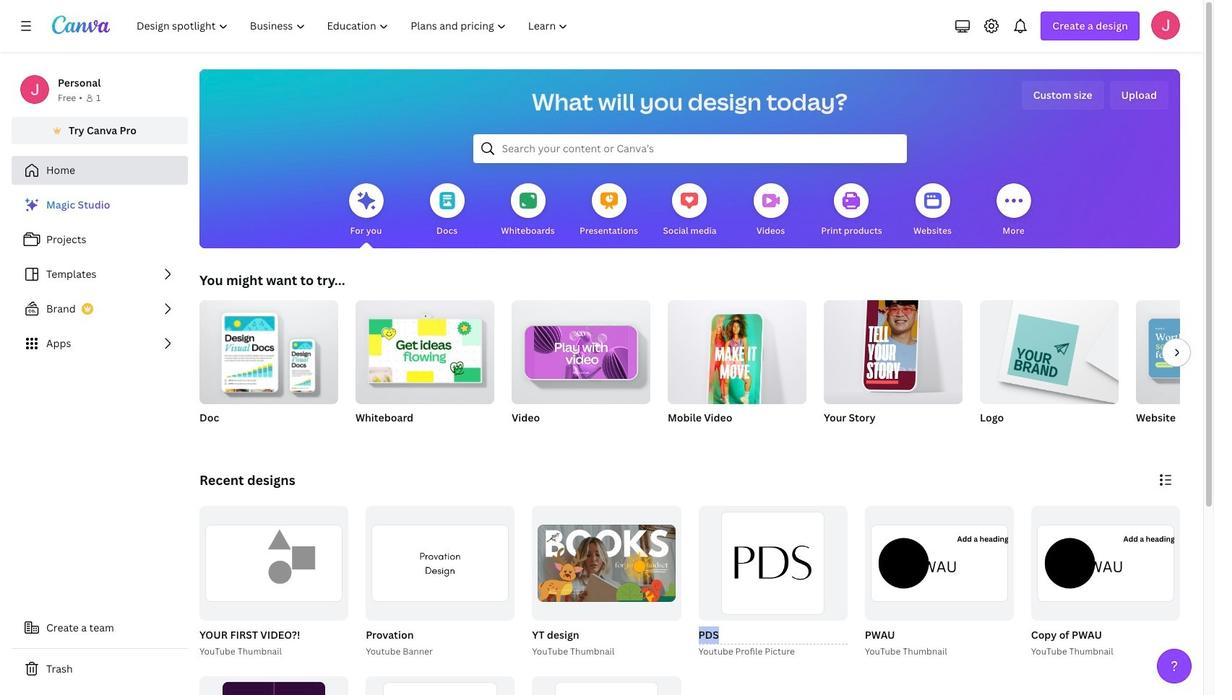 Task type: describe. For each thing, give the bounding box(es) containing it.
top level navigation element
[[127, 12, 581, 40]]

james peterson image
[[1151, 11, 1180, 40]]



Task type: locate. For each thing, give the bounding box(es) containing it.
None field
[[698, 627, 847, 645]]

Search search field
[[502, 135, 878, 163]]

None search field
[[473, 134, 907, 163]]

list
[[12, 191, 188, 358]]

group
[[824, 292, 963, 444], [824, 292, 963, 405], [199, 295, 338, 444], [199, 295, 338, 405], [356, 295, 494, 444], [356, 295, 494, 405], [512, 295, 650, 444], [512, 295, 650, 405], [668, 295, 806, 444], [668, 295, 806, 413], [980, 301, 1119, 444], [1136, 301, 1214, 444], [197, 507, 348, 659], [199, 507, 348, 621], [363, 507, 515, 659], [366, 507, 515, 621], [529, 507, 681, 659], [532, 507, 681, 621], [696, 507, 847, 659], [698, 507, 847, 621], [862, 507, 1014, 659], [1028, 507, 1180, 659], [199, 677, 348, 696], [366, 677, 515, 696], [532, 677, 681, 696]]



